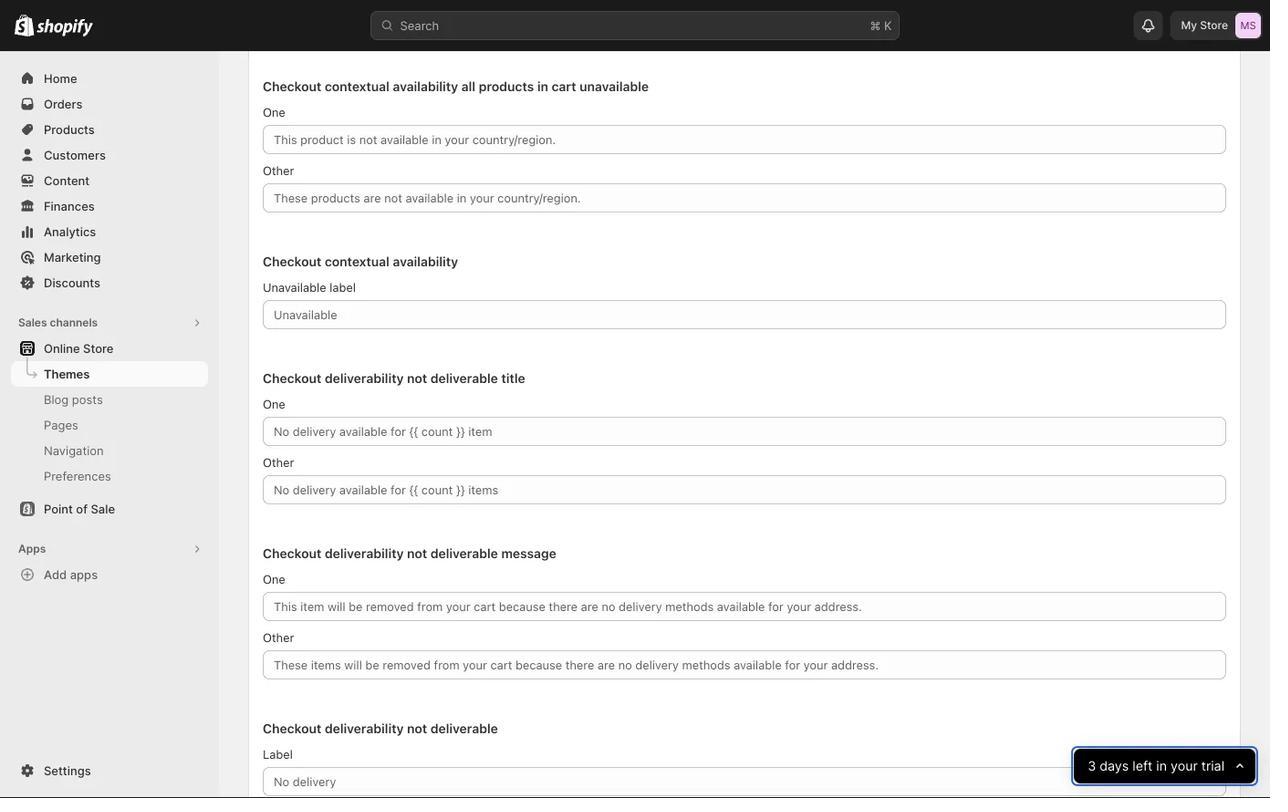 Task type: vqa. For each thing, say whether or not it's contained in the screenshot.
preferences at the bottom left of page
yes



Task type: locate. For each thing, give the bounding box(es) containing it.
0 horizontal spatial store
[[83, 341, 114, 356]]

my
[[1182, 19, 1198, 32]]

orders link
[[11, 91, 208, 117]]

point of sale button
[[0, 497, 219, 522]]

sales channels
[[18, 316, 98, 330]]

settings link
[[11, 759, 208, 784]]

store right 'my'
[[1201, 19, 1229, 32]]

home
[[44, 71, 77, 85]]

analytics
[[44, 225, 96, 239]]

preferences
[[44, 469, 111, 483]]

finances
[[44, 199, 95, 213]]

3
[[1088, 759, 1096, 775]]

your
[[1171, 759, 1198, 775]]

sales channels button
[[11, 310, 208, 336]]

1 horizontal spatial store
[[1201, 19, 1229, 32]]

products link
[[11, 117, 208, 142]]

sales
[[18, 316, 47, 330]]

search
[[400, 18, 439, 32]]

sale
[[91, 502, 115, 516]]

store
[[1201, 19, 1229, 32], [83, 341, 114, 356]]

content link
[[11, 168, 208, 194]]

3 days left in your trial button
[[1074, 750, 1256, 784]]

1 vertical spatial store
[[83, 341, 114, 356]]

store down sales channels button
[[83, 341, 114, 356]]

0 vertical spatial store
[[1201, 19, 1229, 32]]

customers link
[[11, 142, 208, 168]]

store for online store
[[83, 341, 114, 356]]

themes
[[44, 367, 90, 381]]

online
[[44, 341, 80, 356]]

my store image
[[1236, 13, 1262, 38]]

days
[[1100, 759, 1129, 775]]

add apps button
[[11, 562, 208, 588]]

customers
[[44, 148, 106, 162]]

content
[[44, 173, 90, 188]]

settings
[[44, 764, 91, 778]]

channels
[[50, 316, 98, 330]]

marketing
[[44, 250, 101, 264]]

k
[[885, 18, 892, 32]]

⌘
[[870, 18, 881, 32]]



Task type: describe. For each thing, give the bounding box(es) containing it.
online store
[[44, 341, 114, 356]]

orders
[[44, 97, 83, 111]]

blog posts
[[44, 393, 103, 407]]

3 days left in your trial
[[1088, 759, 1225, 775]]

add apps
[[44, 568, 98, 582]]

discounts link
[[11, 270, 208, 296]]

discounts
[[44, 276, 100, 290]]

finances link
[[11, 194, 208, 219]]

my store
[[1182, 19, 1229, 32]]

navigation
[[44, 444, 104, 458]]

store for my store
[[1201, 19, 1229, 32]]

point
[[44, 502, 73, 516]]

blog
[[44, 393, 69, 407]]

products
[[44, 122, 95, 136]]

add
[[44, 568, 67, 582]]

trial
[[1202, 759, 1225, 775]]

in
[[1157, 759, 1167, 775]]

point of sale
[[44, 502, 115, 516]]

of
[[76, 502, 88, 516]]

pages link
[[11, 413, 208, 438]]

shopify image
[[37, 19, 93, 37]]

apps
[[70, 568, 98, 582]]

apps
[[18, 543, 46, 556]]

marketing link
[[11, 245, 208, 270]]

analytics link
[[11, 219, 208, 245]]

point of sale link
[[11, 497, 208, 522]]

⌘ k
[[870, 18, 892, 32]]

online store link
[[11, 336, 208, 362]]

preferences link
[[11, 464, 208, 489]]

posts
[[72, 393, 103, 407]]

pages
[[44, 418, 78, 432]]

home link
[[11, 66, 208, 91]]

left
[[1133, 759, 1153, 775]]

blog posts link
[[11, 387, 208, 413]]

navigation link
[[11, 438, 208, 464]]

themes link
[[11, 362, 208, 387]]

shopify image
[[15, 14, 34, 36]]

apps button
[[11, 537, 208, 562]]



